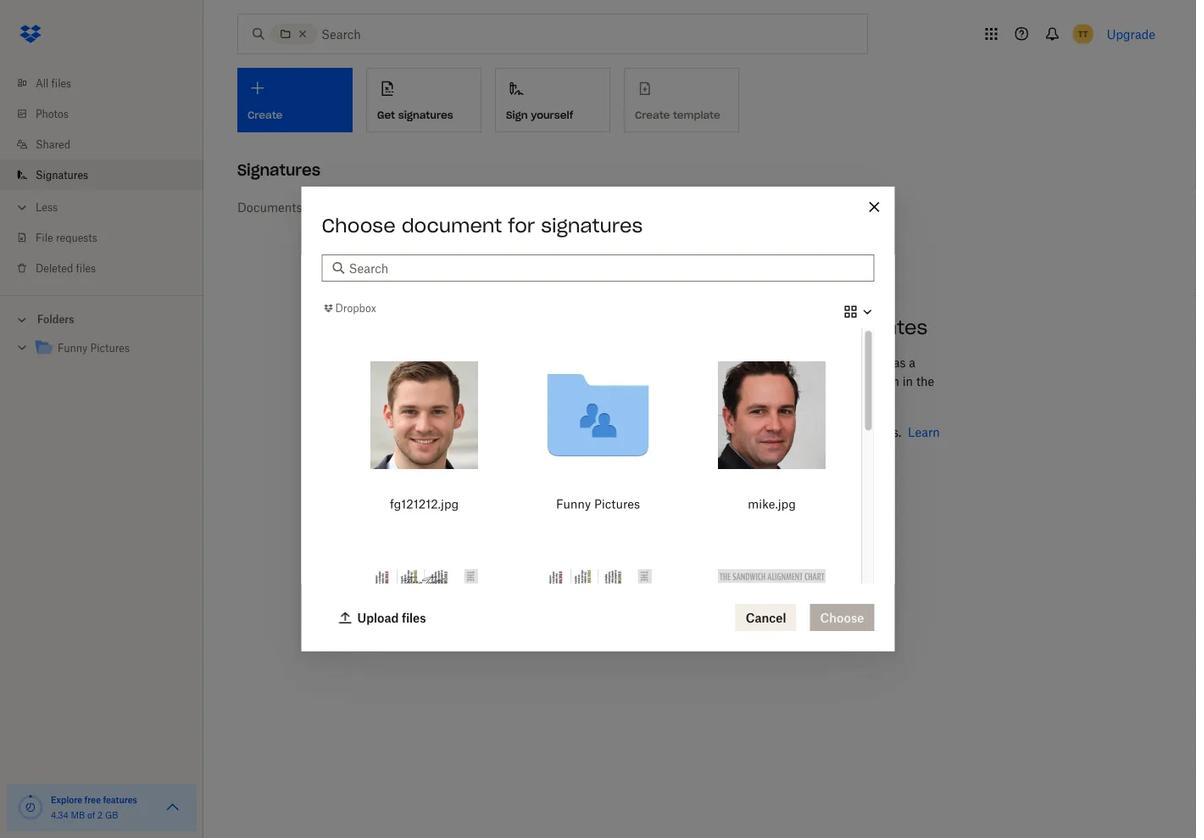 Task type: locate. For each thing, give the bounding box(es) containing it.
2 a from the left
[[910, 355, 916, 369]]

0 horizontal spatial get
[[377, 108, 395, 122]]

mike.jpg button
[[700, 344, 844, 521]]

choose document for signatures
[[322, 214, 643, 238]]

files
[[51, 77, 71, 89], [76, 262, 96, 274], [402, 610, 426, 625]]

0 vertical spatial document
[[402, 214, 502, 238]]

1 horizontal spatial dropbox
[[791, 425, 839, 439]]

files inside button
[[402, 610, 426, 625]]

again
[[869, 374, 900, 388]]

signed
[[828, 374, 866, 388]]

folders
[[37, 313, 74, 326]]

choose document for signatures dialog
[[302, 187, 895, 838]]

funny pictures
[[58, 342, 130, 355], [556, 497, 640, 511]]

a
[[723, 355, 730, 369], [910, 355, 916, 369]]

files for upload files
[[402, 610, 426, 625]]

0 vertical spatial signatures
[[399, 108, 454, 122]]

templates up more
[[704, 425, 760, 439]]

signatures inside button
[[399, 108, 454, 122]]

as
[[894, 355, 906, 369]]

requests
[[56, 231, 97, 244]]

deleted
[[36, 262, 73, 274]]

dropbox down choose
[[335, 302, 376, 315]]

0 vertical spatial dropbox
[[335, 302, 376, 315]]

2 vertical spatial files
[[402, 610, 426, 625]]

signatures
[[238, 160, 321, 179], [36, 168, 88, 181]]

files right the upload
[[402, 610, 426, 625]]

explore
[[51, 794, 82, 805]]

1 horizontal spatial files
[[76, 262, 96, 274]]

funny for the funny pictures link
[[58, 342, 88, 355]]

so
[[733, 374, 746, 388]]

quota usage element
[[17, 794, 44, 821]]

1 vertical spatial funny pictures
[[556, 497, 640, 511]]

pictures for funny pictures button
[[594, 497, 640, 511]]

more
[[680, 443, 709, 458]]

1 horizontal spatial a
[[910, 355, 916, 369]]

0 horizontal spatial it
[[817, 374, 825, 388]]

1 vertical spatial templates
[[704, 425, 760, 439]]

1 vertical spatial with
[[763, 425, 788, 439]]

0 horizontal spatial signatures
[[399, 108, 454, 122]]

dropbox inside choose document for signatures dialog
[[335, 302, 376, 315]]

funny for funny pictures button
[[556, 497, 591, 511]]

sign
[[506, 108, 528, 122]]

1 horizontal spatial pictures
[[594, 497, 640, 511]]

save
[[855, 355, 880, 369]]

pictures
[[90, 342, 130, 355], [594, 497, 640, 511]]

document left for on the left top
[[402, 214, 502, 238]]

shared link
[[14, 129, 204, 159]]

essentials.
[[842, 425, 902, 439]]

folders button
[[0, 306, 204, 331]]

with down can
[[763, 425, 788, 439]]

0 vertical spatial funny
[[58, 342, 88, 355]]

1 horizontal spatial funny
[[556, 497, 591, 511]]

files right all
[[51, 77, 71, 89]]

files for all files
[[51, 77, 71, 89]]

documents tab
[[238, 187, 302, 227]]

document up you
[[733, 355, 790, 369]]

1 vertical spatial dropbox
[[791, 425, 839, 439]]

0 horizontal spatial funny
[[58, 342, 88, 355]]

of
[[87, 810, 95, 820]]

0 vertical spatial pictures
[[90, 342, 130, 355]]

learn
[[908, 425, 941, 439]]

get
[[796, 374, 814, 388]]

for
[[508, 214, 535, 238]]

document
[[402, 214, 502, 238], [733, 355, 790, 369]]

0 vertical spatial with
[[782, 316, 824, 339]]

signatures down shared
[[36, 168, 88, 181]]

mb
[[71, 810, 85, 820]]

learn more
[[680, 425, 941, 458]]

dropbox
[[335, 302, 376, 315], [791, 425, 839, 439]]

None field
[[0, 0, 124, 19]]

0 vertical spatial get
[[377, 108, 395, 122]]

get signatures
[[377, 108, 454, 122]]

row group
[[322, 328, 862, 838]]

4.34
[[51, 810, 69, 820]]

0 vertical spatial funny pictures
[[58, 342, 130, 355]]

it right get
[[817, 374, 825, 388]]

once,
[[793, 355, 823, 369]]

funny pictures inside button
[[556, 497, 640, 511]]

free
[[84, 794, 101, 805]]

list
[[0, 58, 204, 295]]

file
[[36, 231, 53, 244]]

pictures inside button
[[594, 497, 640, 511]]

1 vertical spatial pictures
[[594, 497, 640, 511]]

get inside button
[[377, 108, 395, 122]]

2 horizontal spatial files
[[402, 610, 426, 625]]

fg121212.jpg
[[390, 497, 459, 511]]

it left as
[[883, 355, 891, 369]]

0 vertical spatial files
[[51, 77, 71, 89]]

it
[[883, 355, 891, 369], [817, 374, 825, 388]]

1 vertical spatial funny
[[556, 497, 591, 511]]

get for get signatures
[[377, 108, 395, 122]]

format
[[680, 355, 720, 369]]

0 horizontal spatial files
[[51, 77, 71, 89]]

gb
[[105, 810, 118, 820]]

funny inside button
[[556, 497, 591, 511]]

files right 'deleted' at the left top of the page
[[76, 262, 96, 274]]

all
[[36, 77, 49, 89]]

1 horizontal spatial signatures
[[238, 160, 321, 179]]

1 horizontal spatial signatures
[[541, 214, 643, 238]]

0 horizontal spatial document
[[402, 214, 502, 238]]

signatures up documents
[[238, 160, 321, 179]]

dropbox link
[[322, 300, 376, 317]]

explore free features 4.34 mb of 2 gb
[[51, 794, 137, 820]]

0 horizontal spatial signatures
[[36, 168, 88, 181]]

templates up save
[[830, 316, 928, 339]]

1 vertical spatial document
[[733, 355, 790, 369]]

1 horizontal spatial templates
[[830, 316, 928, 339]]

1 horizontal spatial get
[[680, 425, 701, 439]]

tab
[[316, 187, 374, 227]]

0 horizontal spatial a
[[723, 355, 730, 369]]

pictures for the funny pictures link
[[90, 342, 130, 355]]

with for templates
[[763, 425, 788, 439]]

1 vertical spatial files
[[76, 262, 96, 274]]

deleted files link
[[14, 253, 204, 283]]

0 horizontal spatial funny pictures
[[58, 342, 130, 355]]

2
[[98, 810, 103, 820]]

row group containing fg121212.jpg
[[322, 328, 862, 838]]

1 horizontal spatial it
[[883, 355, 891, 369]]

time
[[732, 316, 776, 339]]

features
[[103, 794, 137, 805]]

0 horizontal spatial pictures
[[90, 342, 130, 355]]

0 horizontal spatial dropbox
[[335, 302, 376, 315]]

1 horizontal spatial document
[[733, 355, 790, 369]]

get templates with dropbox essentials.
[[680, 425, 902, 439]]

signatures
[[399, 108, 454, 122], [541, 214, 643, 238]]

funny
[[58, 342, 88, 355], [556, 497, 591, 511]]

dropbox down the format a document once, then save it as a template so you can get it signed again in the future.
[[791, 425, 839, 439]]

0 vertical spatial it
[[883, 355, 891, 369]]

1 horizontal spatial funny pictures
[[556, 497, 640, 511]]

a right as
[[910, 355, 916, 369]]

with
[[782, 316, 824, 339], [763, 425, 788, 439]]

1 vertical spatial signatures
[[541, 214, 643, 238]]

templates
[[830, 316, 928, 339], [704, 425, 760, 439]]

then
[[826, 355, 851, 369]]

with up once,
[[782, 316, 824, 339]]

1 vertical spatial get
[[680, 425, 701, 439]]

row group inside choose document for signatures dialog
[[322, 328, 862, 838]]

get
[[377, 108, 395, 122], [680, 425, 701, 439]]

a right format
[[723, 355, 730, 369]]



Task type: describe. For each thing, give the bounding box(es) containing it.
mike.jpg
[[748, 497, 796, 511]]

future.
[[680, 392, 717, 407]]

photos link
[[14, 98, 204, 129]]

documents
[[238, 200, 302, 214]]

fg121212.jpg button
[[352, 344, 496, 521]]

dropbox image
[[14, 17, 48, 51]]

shared
[[36, 138, 70, 151]]

upgrade link
[[1108, 27, 1156, 41]]

funny pictures for funny pictures button
[[556, 497, 640, 511]]

0 vertical spatial templates
[[830, 316, 928, 339]]

upload
[[358, 610, 399, 625]]

file requests link
[[14, 222, 204, 253]]

yourself
[[531, 108, 574, 122]]

cancel
[[746, 610, 787, 625]]

the
[[917, 374, 935, 388]]

Search text field
[[349, 259, 865, 277]]

save
[[680, 316, 727, 339]]

less image
[[14, 199, 31, 216]]

less
[[36, 201, 58, 213]]

get signatures button
[[366, 68, 482, 132]]

format a document once, then save it as a template so you can get it signed again in the future.
[[680, 355, 935, 407]]

sign yourself
[[506, 108, 574, 122]]

signatures link
[[14, 159, 204, 190]]

1 vertical spatial it
[[817, 374, 825, 388]]

in
[[903, 374, 914, 388]]

signatures inside dialog
[[541, 214, 643, 238]]

can
[[772, 374, 793, 388]]

save time with templates
[[680, 316, 928, 339]]

funny pictures button
[[526, 344, 670, 521]]

with for time
[[782, 316, 824, 339]]

photos
[[36, 107, 69, 120]]

document inside dialog
[[402, 214, 502, 238]]

upload files button
[[329, 604, 437, 631]]

choose
[[322, 214, 396, 238]]

template
[[680, 374, 730, 388]]

cancel button
[[736, 604, 797, 631]]

all files
[[36, 77, 71, 89]]

all files link
[[14, 68, 204, 98]]

1 a from the left
[[723, 355, 730, 369]]

0 horizontal spatial templates
[[704, 425, 760, 439]]

upgrade
[[1108, 27, 1156, 41]]

you
[[749, 374, 769, 388]]

list containing all files
[[0, 58, 204, 295]]

file requests
[[36, 231, 97, 244]]

files for deleted files
[[76, 262, 96, 274]]

sign yourself button
[[495, 68, 611, 132]]

signatures inside list item
[[36, 168, 88, 181]]

get for get templates with dropbox essentials.
[[680, 425, 701, 439]]

funny pictures for the funny pictures link
[[58, 342, 130, 355]]

funny pictures link
[[34, 337, 190, 360]]

document inside the format a document once, then save it as a template so you can get it signed again in the future.
[[733, 355, 790, 369]]

deleted files
[[36, 262, 96, 274]]

documents tab list
[[238, 187, 1163, 227]]

upload files
[[358, 610, 426, 625]]

signatures list item
[[0, 159, 204, 190]]

learn more link
[[680, 425, 941, 458]]



Task type: vqa. For each thing, say whether or not it's contained in the screenshot.
the Choose inside Choose a file format to convert videos to
no



